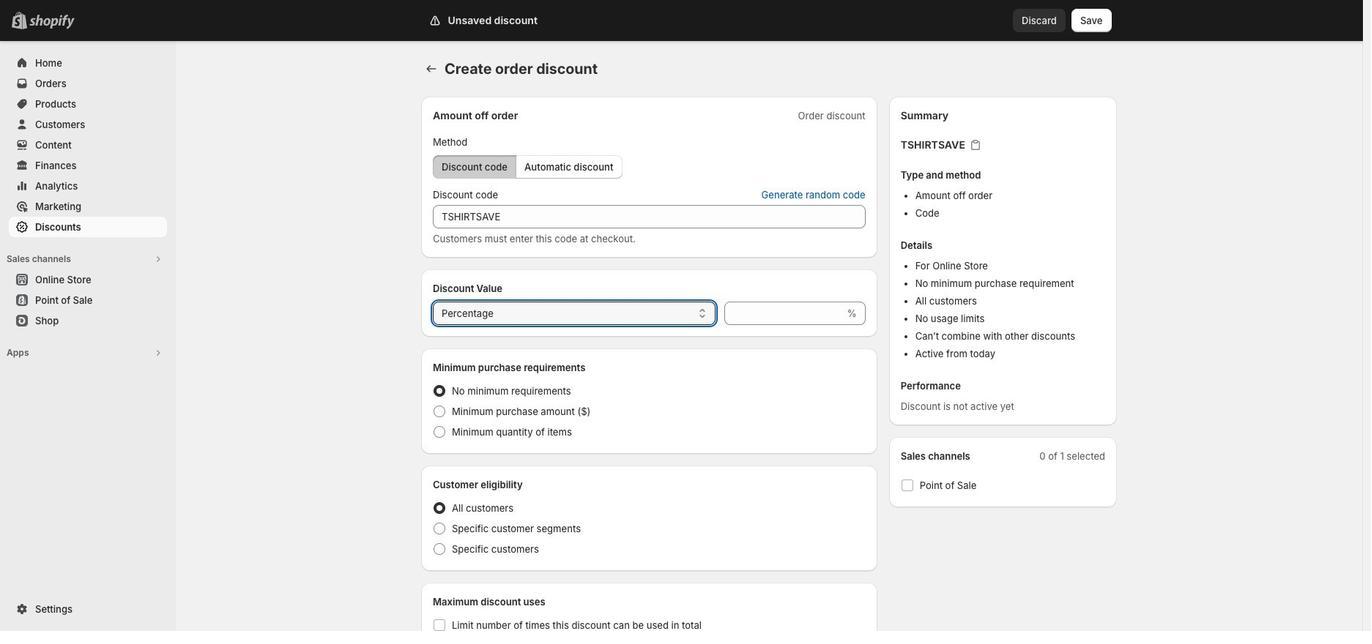 Task type: locate. For each thing, give the bounding box(es) containing it.
None text field
[[433, 205, 866, 229], [725, 302, 845, 325], [433, 205, 866, 229], [725, 302, 845, 325]]



Task type: describe. For each thing, give the bounding box(es) containing it.
shopify image
[[29, 15, 75, 29]]



Task type: vqa. For each thing, say whether or not it's contained in the screenshot.
text box
yes



